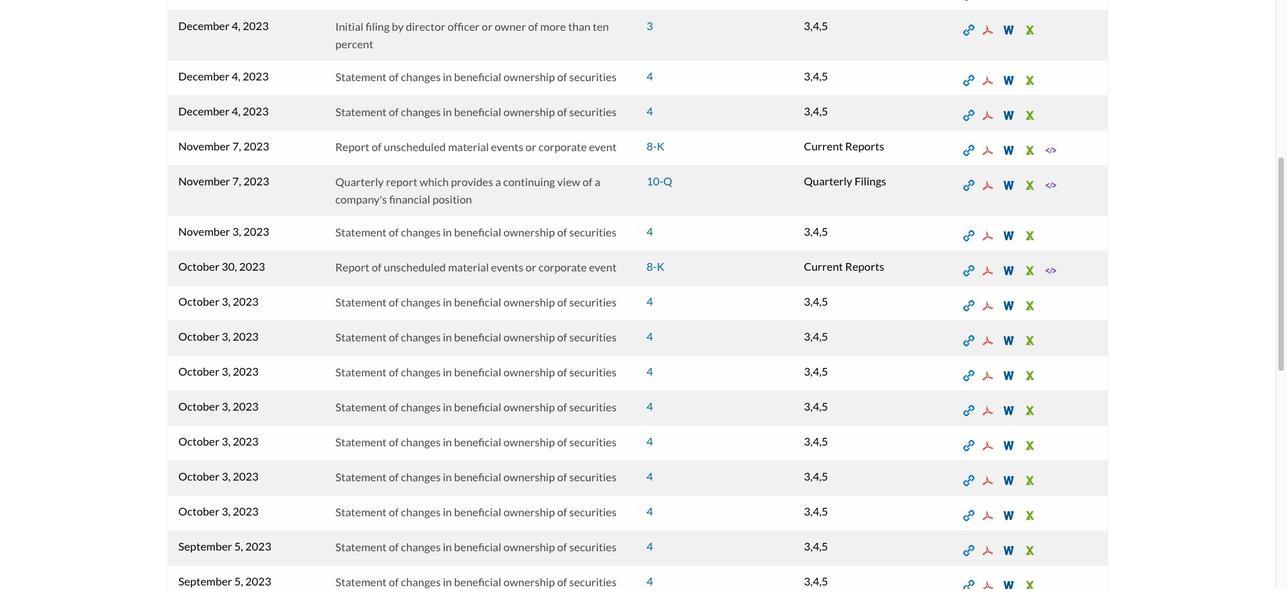 Task type: locate. For each thing, give the bounding box(es) containing it.
2 7, from the top
[[232, 174, 241, 187]]

6 securities from the top
[[569, 365, 617, 378]]

1 reports from the top
[[845, 139, 884, 152]]

0 vertical spatial december
[[178, 19, 230, 32]]

1 a from the left
[[495, 175, 501, 188]]

1 vertical spatial 5,
[[234, 574, 243, 588]]

12 beneficial from the top
[[454, 575, 501, 588]]

9 4 link from the top
[[647, 469, 653, 483]]

october 3, 2023
[[178, 294, 259, 308], [178, 329, 259, 343], [178, 364, 259, 378], [178, 399, 259, 413], [178, 434, 259, 448], [178, 469, 259, 483], [178, 504, 259, 518]]

or inside initial filing by director officer or owner of more than ten percent
[[482, 19, 493, 33]]

7,
[[232, 139, 241, 152], [232, 174, 241, 187]]

0 vertical spatial reports
[[845, 139, 884, 152]]

1 vertical spatial november 7, 2023
[[178, 174, 269, 187]]

reports
[[845, 139, 884, 152], [845, 259, 884, 273]]

8-k for november 7, 2023
[[647, 139, 665, 152]]

quarterly inside quarterly report which provides a continuing view of a company's financial position
[[335, 175, 384, 188]]

1 3,4,5 from the top
[[804, 19, 828, 32]]

2 vertical spatial december 4, 2023
[[178, 104, 269, 117]]

securities for 2nd 4 link
[[569, 105, 617, 118]]

report up company's
[[335, 140, 370, 153]]

1 changes from the top
[[401, 70, 441, 83]]

4 securities from the top
[[569, 295, 617, 308]]

3 3,4,5 from the top
[[804, 104, 828, 117]]

8 october from the top
[[178, 504, 220, 518]]

7 october from the top
[[178, 469, 220, 483]]

7 4 link from the top
[[647, 399, 653, 413]]

30,
[[222, 259, 237, 273]]

0 vertical spatial events
[[491, 140, 524, 153]]

or
[[482, 19, 493, 33], [526, 140, 536, 153], [526, 260, 536, 273]]

1 vertical spatial unscheduled
[[384, 260, 446, 273]]

2 8- from the top
[[647, 259, 657, 273]]

changes
[[401, 70, 441, 83], [401, 105, 441, 118], [401, 225, 441, 238], [401, 295, 441, 308], [401, 330, 441, 343], [401, 365, 441, 378], [401, 400, 441, 413], [401, 435, 441, 448], [401, 470, 441, 483], [401, 505, 441, 518], [401, 540, 441, 553], [401, 575, 441, 588]]

0 vertical spatial unscheduled
[[384, 140, 446, 153]]

4 statement of changes in beneficial ownership of securities from the top
[[335, 295, 617, 308]]

ownership
[[504, 70, 555, 83], [504, 105, 555, 118], [504, 225, 555, 238], [504, 295, 555, 308], [504, 330, 555, 343], [504, 365, 555, 378], [504, 400, 555, 413], [504, 435, 555, 448], [504, 470, 555, 483], [504, 505, 555, 518], [504, 540, 555, 553], [504, 575, 555, 588]]

7 statement of changes in beneficial ownership of securities from the top
[[335, 400, 617, 413]]

a right view
[[595, 175, 600, 188]]

november
[[178, 139, 230, 152], [178, 174, 230, 187], [178, 224, 230, 238]]

1 vertical spatial december 4, 2023
[[178, 69, 269, 82]]

current reports
[[804, 139, 884, 152], [804, 259, 884, 273]]

material down position
[[448, 260, 489, 273]]

1 vertical spatial december
[[178, 69, 230, 82]]

unscheduled
[[384, 140, 446, 153], [384, 260, 446, 273]]

0 vertical spatial corporate
[[539, 140, 587, 153]]

3 beneficial from the top
[[454, 225, 501, 238]]

0 vertical spatial event
[[589, 140, 617, 153]]

3 in from the top
[[443, 225, 452, 238]]

0 vertical spatial 8-k link
[[647, 139, 665, 152]]

event for november 7, 2023
[[589, 140, 617, 153]]

2 vertical spatial december
[[178, 104, 230, 117]]

december 4, 2023
[[178, 19, 269, 32], [178, 69, 269, 82], [178, 104, 269, 117]]

0 vertical spatial november 7, 2023
[[178, 139, 269, 152]]

1 november from the top
[[178, 139, 230, 152]]

8- for november 7, 2023
[[647, 139, 657, 152]]

material up provides
[[448, 140, 489, 153]]

1 report from the top
[[335, 140, 370, 153]]

5 securities from the top
[[569, 330, 617, 343]]

0 vertical spatial 4,
[[232, 19, 241, 32]]

1 vertical spatial or
[[526, 140, 536, 153]]

5 beneficial from the top
[[454, 330, 501, 343]]

report
[[335, 140, 370, 153], [335, 260, 370, 273]]

1 vertical spatial september
[[178, 574, 232, 588]]

corporate
[[539, 140, 587, 153], [539, 260, 587, 273]]

9 securities from the top
[[569, 470, 617, 483]]

events for october 30, 2023
[[491, 260, 524, 273]]

1 beneficial from the top
[[454, 70, 501, 83]]

8 4 link from the top
[[647, 434, 653, 448]]

2023 for ninth 4 link from the bottom
[[233, 294, 259, 308]]

11 beneficial from the top
[[454, 540, 501, 553]]

1 vertical spatial corporate
[[539, 260, 587, 273]]

statement
[[335, 70, 387, 83], [335, 105, 387, 118], [335, 225, 387, 238], [335, 295, 387, 308], [335, 330, 387, 343], [335, 365, 387, 378], [335, 400, 387, 413], [335, 435, 387, 448], [335, 470, 387, 483], [335, 505, 387, 518], [335, 540, 387, 553], [335, 575, 387, 588]]

provides
[[451, 175, 493, 188]]

2 october 3, 2023 from the top
[[178, 329, 259, 343]]

or for december 4, 2023
[[482, 19, 493, 33]]

material
[[448, 140, 489, 153], [448, 260, 489, 273]]

securities for 9th 4 link
[[569, 470, 617, 483]]

1 securities from the top
[[569, 70, 617, 83]]

securities for 5th 4 link from the top of the page
[[569, 330, 617, 343]]

5 statement of changes in beneficial ownership of securities from the top
[[335, 330, 617, 343]]

8-k
[[647, 139, 665, 152], [647, 259, 665, 273]]

unscheduled up the report
[[384, 140, 446, 153]]

2023 for first 4 link from the top
[[243, 69, 269, 82]]

1 vertical spatial events
[[491, 260, 524, 273]]

position
[[433, 193, 472, 206]]

1 vertical spatial material
[[448, 260, 489, 273]]

8 securities from the top
[[569, 435, 617, 448]]

3,
[[232, 224, 241, 238], [222, 294, 231, 308], [222, 329, 231, 343], [222, 364, 231, 378], [222, 399, 231, 413], [222, 434, 231, 448], [222, 469, 231, 483], [222, 504, 231, 518]]

1 vertical spatial 8-
[[647, 259, 657, 273]]

5 4 from the top
[[647, 329, 653, 343]]

1 september 5, 2023 from the top
[[178, 539, 271, 553]]

1 report of unscheduled material events or corporate event from the top
[[335, 140, 617, 153]]

7 securities from the top
[[569, 400, 617, 413]]

13 3,4,5 from the top
[[804, 574, 828, 588]]

0 vertical spatial report of unscheduled material events or corporate event
[[335, 140, 617, 153]]

8 statement of changes in beneficial ownership of securities from the top
[[335, 435, 617, 448]]

1 vertical spatial k
[[657, 259, 665, 273]]

2023 for first 4 link from the bottom
[[245, 574, 271, 588]]

6 statement from the top
[[335, 365, 387, 378]]

quarterly left filings
[[804, 174, 853, 187]]

10-q link
[[647, 174, 673, 187]]

a right provides
[[495, 175, 501, 188]]

current for october 30, 2023
[[804, 259, 843, 273]]

which
[[420, 175, 449, 188]]

10 beneficial from the top
[[454, 505, 501, 518]]

6 beneficial from the top
[[454, 365, 501, 378]]

quarterly
[[804, 174, 853, 187], [335, 175, 384, 188]]

0 horizontal spatial quarterly
[[335, 175, 384, 188]]

9 statement from the top
[[335, 470, 387, 483]]

2 corporate from the top
[[539, 260, 587, 273]]

8-k link
[[647, 139, 665, 152], [647, 259, 665, 273]]

november for report of unscheduled material events or corporate event
[[178, 139, 230, 152]]

report of unscheduled material events or corporate event
[[335, 140, 617, 153], [335, 260, 617, 273]]

1 vertical spatial report of unscheduled material events or corporate event
[[335, 260, 617, 273]]

0 vertical spatial september 5, 2023
[[178, 539, 271, 553]]

3 link
[[647, 19, 653, 32]]

1 vertical spatial 4,
[[232, 69, 241, 82]]

report of unscheduled material events or corporate event for november 7, 2023
[[335, 140, 617, 153]]

10 securities from the top
[[569, 505, 617, 518]]

reports for november 7, 2023
[[845, 139, 884, 152]]

quarterly filings
[[804, 174, 887, 187]]

0 vertical spatial 5,
[[234, 539, 243, 553]]

1 unscheduled from the top
[[384, 140, 446, 153]]

4 link
[[647, 69, 653, 82], [647, 104, 653, 117], [647, 224, 653, 238], [647, 294, 653, 308], [647, 329, 653, 343], [647, 364, 653, 378], [647, 399, 653, 413], [647, 434, 653, 448], [647, 469, 653, 483], [647, 504, 653, 518], [647, 539, 653, 553], [647, 574, 653, 588]]

0 vertical spatial 8-
[[647, 139, 657, 152]]

november 7, 2023 for report of unscheduled material events or corporate event
[[178, 139, 269, 152]]

2 vertical spatial 4,
[[232, 104, 241, 117]]

0 vertical spatial or
[[482, 19, 493, 33]]

0 vertical spatial material
[[448, 140, 489, 153]]

1 horizontal spatial quarterly
[[804, 174, 853, 187]]

8-
[[647, 139, 657, 152], [647, 259, 657, 273]]

events
[[491, 140, 524, 153], [491, 260, 524, 273]]

2 report from the top
[[335, 260, 370, 273]]

november for statement of changes in beneficial ownership of securities
[[178, 224, 230, 238]]

1 october 3, 2023 from the top
[[178, 294, 259, 308]]

1 horizontal spatial a
[[595, 175, 600, 188]]

financial
[[389, 193, 430, 206]]

1 5, from the top
[[234, 539, 243, 553]]

2 vertical spatial november
[[178, 224, 230, 238]]

november for quarterly report which provides a continuing view of a company's financial position
[[178, 174, 230, 187]]

1 vertical spatial current reports
[[804, 259, 884, 273]]

0 vertical spatial november
[[178, 139, 230, 152]]

2 k from the top
[[657, 259, 665, 273]]

5,
[[234, 539, 243, 553], [234, 574, 243, 588]]

2 statement from the top
[[335, 105, 387, 118]]

1 vertical spatial report
[[335, 260, 370, 273]]

2 november from the top
[[178, 174, 230, 187]]

10 3,4,5 from the top
[[804, 469, 828, 483]]

7 changes from the top
[[401, 400, 441, 413]]

11 in from the top
[[443, 540, 452, 553]]

7 4 from the top
[[647, 399, 653, 413]]

12 4 from the top
[[647, 574, 653, 588]]

initial filing by director officer or owner of more than ten percent
[[335, 19, 609, 50]]

1 current from the top
[[804, 139, 843, 152]]

1 vertical spatial 8-k link
[[647, 259, 665, 273]]

0 vertical spatial current
[[804, 139, 843, 152]]

1 7, from the top
[[232, 139, 241, 152]]

2 vertical spatial or
[[526, 260, 536, 273]]

current
[[804, 139, 843, 152], [804, 259, 843, 273]]

securities for 11th 4 link from the top
[[569, 540, 617, 553]]

november 7, 2023
[[178, 139, 269, 152], [178, 174, 269, 187]]

9 3,4,5 from the top
[[804, 434, 828, 448]]

2 december from the top
[[178, 69, 230, 82]]

0 vertical spatial k
[[657, 139, 665, 152]]

2023 for 3 'link'
[[243, 19, 269, 32]]

4 ownership from the top
[[504, 295, 555, 308]]

2 8-k link from the top
[[647, 259, 665, 273]]

1 vertical spatial september 5, 2023
[[178, 574, 271, 588]]

continuing
[[503, 175, 555, 188]]

1 vertical spatial reports
[[845, 259, 884, 273]]

0 vertical spatial current reports
[[804, 139, 884, 152]]

0 vertical spatial report
[[335, 140, 370, 153]]

0 horizontal spatial a
[[495, 175, 501, 188]]

or for october 30, 2023
[[526, 260, 536, 273]]

4,
[[232, 19, 241, 32], [232, 69, 241, 82], [232, 104, 241, 117]]

november 3, 2023
[[178, 224, 269, 238]]

q
[[664, 174, 673, 187]]

1 vertical spatial event
[[589, 260, 617, 273]]

in
[[443, 70, 452, 83], [443, 105, 452, 118], [443, 225, 452, 238], [443, 295, 452, 308], [443, 330, 452, 343], [443, 365, 452, 378], [443, 400, 452, 413], [443, 435, 452, 448], [443, 470, 452, 483], [443, 505, 452, 518], [443, 540, 452, 553], [443, 575, 452, 588]]

september
[[178, 539, 232, 553], [178, 574, 232, 588]]

october
[[178, 259, 220, 273], [178, 294, 220, 308], [178, 329, 220, 343], [178, 364, 220, 378], [178, 399, 220, 413], [178, 434, 220, 448], [178, 469, 220, 483], [178, 504, 220, 518]]

beneficial
[[454, 70, 501, 83], [454, 105, 501, 118], [454, 225, 501, 238], [454, 295, 501, 308], [454, 330, 501, 343], [454, 365, 501, 378], [454, 400, 501, 413], [454, 435, 501, 448], [454, 470, 501, 483], [454, 505, 501, 518], [454, 540, 501, 553], [454, 575, 501, 588]]

2023 for 7th 4 link from the top of the page
[[233, 399, 259, 413]]

2023 for 8-k link related to october 30, 2023
[[239, 259, 265, 273]]

securities
[[569, 70, 617, 83], [569, 105, 617, 118], [569, 225, 617, 238], [569, 295, 617, 308], [569, 330, 617, 343], [569, 365, 617, 378], [569, 400, 617, 413], [569, 435, 617, 448], [569, 470, 617, 483], [569, 505, 617, 518], [569, 540, 617, 553], [569, 575, 617, 588]]

report down company's
[[335, 260, 370, 273]]

3,4,5
[[804, 19, 828, 32], [804, 69, 828, 82], [804, 104, 828, 117], [804, 224, 828, 238], [804, 294, 828, 308], [804, 329, 828, 343], [804, 364, 828, 378], [804, 399, 828, 413], [804, 434, 828, 448], [804, 469, 828, 483], [804, 504, 828, 518], [804, 539, 828, 553], [804, 574, 828, 588]]

0 vertical spatial september
[[178, 539, 232, 553]]

2 material from the top
[[448, 260, 489, 273]]

statement of changes in beneficial ownership of securities
[[335, 70, 617, 83], [335, 105, 617, 118], [335, 225, 617, 238], [335, 295, 617, 308], [335, 330, 617, 343], [335, 365, 617, 378], [335, 400, 617, 413], [335, 435, 617, 448], [335, 470, 617, 483], [335, 505, 617, 518], [335, 540, 617, 553], [335, 575, 617, 588]]

2023 for 10th 4 link from the bottom
[[243, 224, 269, 238]]

0 vertical spatial 7,
[[232, 139, 241, 152]]

a
[[495, 175, 501, 188], [595, 175, 600, 188]]

event for october 30, 2023
[[589, 260, 617, 273]]

unscheduled down the financial
[[384, 260, 446, 273]]

event
[[589, 140, 617, 153], [589, 260, 617, 273]]

4
[[647, 69, 653, 82], [647, 104, 653, 117], [647, 224, 653, 238], [647, 294, 653, 308], [647, 329, 653, 343], [647, 364, 653, 378], [647, 399, 653, 413], [647, 434, 653, 448], [647, 469, 653, 483], [647, 504, 653, 518], [647, 539, 653, 553], [647, 574, 653, 588]]

securities for first 4 link from the bottom
[[569, 575, 617, 588]]

quarterly up company's
[[335, 175, 384, 188]]

2023 for 10-q link
[[243, 174, 269, 187]]

3 december 4, 2023 from the top
[[178, 104, 269, 117]]

7, for quarterly report which provides a continuing view of a company's financial position
[[232, 174, 241, 187]]

ten
[[593, 19, 609, 33]]

4 beneficial from the top
[[454, 295, 501, 308]]

1 vertical spatial november
[[178, 174, 230, 187]]

of
[[528, 19, 538, 33], [389, 70, 399, 83], [557, 70, 567, 83], [389, 105, 399, 118], [557, 105, 567, 118], [372, 140, 382, 153], [583, 175, 593, 188], [389, 225, 399, 238], [557, 225, 567, 238], [372, 260, 382, 273], [389, 295, 399, 308], [557, 295, 567, 308], [389, 330, 399, 343], [557, 330, 567, 343], [389, 365, 399, 378], [557, 365, 567, 378], [389, 400, 399, 413], [557, 400, 567, 413], [389, 435, 399, 448], [557, 435, 567, 448], [389, 470, 399, 483], [557, 470, 567, 483], [389, 505, 399, 518], [557, 505, 567, 518], [389, 540, 399, 553], [557, 540, 567, 553], [389, 575, 399, 588], [557, 575, 567, 588]]

10-
[[647, 174, 664, 187]]

december
[[178, 19, 230, 32], [178, 69, 230, 82], [178, 104, 230, 117]]

2 5, from the top
[[234, 574, 243, 588]]

8- for october 30, 2023
[[647, 259, 657, 273]]

material for november 7, 2023
[[448, 140, 489, 153]]

2 current from the top
[[804, 259, 843, 273]]

1 vertical spatial current
[[804, 259, 843, 273]]

corporate for october 30, 2023
[[539, 260, 587, 273]]

k
[[657, 139, 665, 152], [657, 259, 665, 273]]

corporate for november 7, 2023
[[539, 140, 587, 153]]

of inside initial filing by director officer or owner of more than ten percent
[[528, 19, 538, 33]]

6 changes from the top
[[401, 365, 441, 378]]

k for november 7, 2023
[[657, 139, 665, 152]]

september 5, 2023
[[178, 539, 271, 553], [178, 574, 271, 588]]

2 report of unscheduled material events or corporate event from the top
[[335, 260, 617, 273]]

5 in from the top
[[443, 330, 452, 343]]

2 events from the top
[[491, 260, 524, 273]]

unscheduled for november 7, 2023
[[384, 140, 446, 153]]

0 vertical spatial 8-k
[[647, 139, 665, 152]]

2 event from the top
[[589, 260, 617, 273]]

0 vertical spatial december 4, 2023
[[178, 19, 269, 32]]

3 october from the top
[[178, 329, 220, 343]]

7 in from the top
[[443, 400, 452, 413]]

2 reports from the top
[[845, 259, 884, 273]]

4 october from the top
[[178, 364, 220, 378]]

1 vertical spatial 8-k
[[647, 259, 665, 273]]

1 statement from the top
[[335, 70, 387, 83]]

than
[[568, 19, 591, 33]]

1 vertical spatial 7,
[[232, 174, 241, 187]]

1 events from the top
[[491, 140, 524, 153]]

2023
[[243, 19, 269, 32], [243, 69, 269, 82], [243, 104, 269, 117], [243, 139, 269, 152], [243, 174, 269, 187], [243, 224, 269, 238], [239, 259, 265, 273], [233, 294, 259, 308], [233, 329, 259, 343], [233, 364, 259, 378], [233, 399, 259, 413], [233, 434, 259, 448], [233, 469, 259, 483], [233, 504, 259, 518], [245, 539, 271, 553], [245, 574, 271, 588]]



Task type: describe. For each thing, give the bounding box(es) containing it.
1 december from the top
[[178, 19, 230, 32]]

7 ownership from the top
[[504, 400, 555, 413]]

3 october 3, 2023 from the top
[[178, 364, 259, 378]]

report for november 7, 2023
[[335, 140, 370, 153]]

of inside quarterly report which provides a continuing view of a company's financial position
[[583, 175, 593, 188]]

7 3,4,5 from the top
[[804, 364, 828, 378]]

2 october from the top
[[178, 294, 220, 308]]

7 beneficial from the top
[[454, 400, 501, 413]]

10-q
[[647, 174, 673, 187]]

report of unscheduled material events or corporate event for october 30, 2023
[[335, 260, 617, 273]]

2023 for 7th 4 link from the bottom
[[233, 364, 259, 378]]

k for october 30, 2023
[[657, 259, 665, 273]]

2 september from the top
[[178, 574, 232, 588]]

8 4 from the top
[[647, 434, 653, 448]]

securities for 5th 4 link from the bottom of the page
[[569, 435, 617, 448]]

quarterly for quarterly report which provides a continuing view of a company's financial position
[[335, 175, 384, 188]]

5 3,4,5 from the top
[[804, 294, 828, 308]]

percent
[[335, 37, 373, 50]]

2 changes from the top
[[401, 105, 441, 118]]

current reports for october 30, 2023
[[804, 259, 884, 273]]

12 3,4,5 from the top
[[804, 539, 828, 553]]

officer
[[448, 19, 480, 33]]

3
[[647, 19, 653, 32]]

4 4 link from the top
[[647, 294, 653, 308]]

quarterly report which provides a continuing view of a company's financial position
[[335, 175, 600, 206]]

12 in from the top
[[443, 575, 452, 588]]

6 3,4,5 from the top
[[804, 329, 828, 343]]

1 december 4, 2023 from the top
[[178, 19, 269, 32]]

11 4 from the top
[[647, 539, 653, 553]]

2023 for 5th 4 link from the top of the page
[[233, 329, 259, 343]]

6 october from the top
[[178, 434, 220, 448]]

5 october 3, 2023 from the top
[[178, 434, 259, 448]]

6 statement of changes in beneficial ownership of securities from the top
[[335, 365, 617, 378]]

6 in from the top
[[443, 365, 452, 378]]

7 october 3, 2023 from the top
[[178, 504, 259, 518]]

4 statement from the top
[[335, 295, 387, 308]]

2 in from the top
[[443, 105, 452, 118]]

11 3,4,5 from the top
[[804, 504, 828, 518]]

current reports for november 7, 2023
[[804, 139, 884, 152]]

3 4, from the top
[[232, 104, 241, 117]]

2023 for 3rd 4 link from the bottom of the page
[[233, 504, 259, 518]]

director
[[406, 19, 446, 33]]

initial
[[335, 19, 364, 33]]

company's
[[335, 193, 387, 206]]

1 in from the top
[[443, 70, 452, 83]]

8 ownership from the top
[[504, 435, 555, 448]]

8 changes from the top
[[401, 435, 441, 448]]

or for november 7, 2023
[[526, 140, 536, 153]]

5 changes from the top
[[401, 330, 441, 343]]

8 3,4,5 from the top
[[804, 399, 828, 413]]

10 in from the top
[[443, 505, 452, 518]]

7 statement from the top
[[335, 400, 387, 413]]

securities for 3rd 4 link from the bottom of the page
[[569, 505, 617, 518]]

8-k for october 30, 2023
[[647, 259, 665, 273]]

securities for ninth 4 link from the bottom
[[569, 295, 617, 308]]

2 a from the left
[[595, 175, 600, 188]]

9 beneficial from the top
[[454, 470, 501, 483]]

quarterly for quarterly filings
[[804, 174, 853, 187]]

1 october from the top
[[178, 259, 220, 273]]

reports for october 30, 2023
[[845, 259, 884, 273]]

3 ownership from the top
[[504, 225, 555, 238]]

november 7, 2023 for quarterly report which provides a continuing view of a company's financial position
[[178, 174, 269, 187]]

5 statement from the top
[[335, 330, 387, 343]]

4 4 from the top
[[647, 294, 653, 308]]

securities for first 4 link from the top
[[569, 70, 617, 83]]

5 4 link from the top
[[647, 329, 653, 343]]

10 4 link from the top
[[647, 504, 653, 518]]

11 ownership from the top
[[504, 540, 555, 553]]

securities for 10th 4 link from the bottom
[[569, 225, 617, 238]]

9 4 from the top
[[647, 469, 653, 483]]

2023 for november 7, 2023 8-k link
[[243, 139, 269, 152]]

report for october 30, 2023
[[335, 260, 370, 273]]

4 changes from the top
[[401, 295, 441, 308]]

12 statement from the top
[[335, 575, 387, 588]]

12 ownership from the top
[[504, 575, 555, 588]]

3 statement of changes in beneficial ownership of securities from the top
[[335, 225, 617, 238]]

1 september from the top
[[178, 539, 232, 553]]

11 statement of changes in beneficial ownership of securities from the top
[[335, 540, 617, 553]]

2 december 4, 2023 from the top
[[178, 69, 269, 82]]

10 ownership from the top
[[504, 505, 555, 518]]

6 4 from the top
[[647, 364, 653, 378]]

5 ownership from the top
[[504, 330, 555, 343]]

8-k link for november 7, 2023
[[647, 139, 665, 152]]

report
[[386, 175, 418, 188]]

6 ownership from the top
[[504, 365, 555, 378]]

1 ownership from the top
[[504, 70, 555, 83]]

8 in from the top
[[443, 435, 452, 448]]

12 changes from the top
[[401, 575, 441, 588]]

owner
[[495, 19, 526, 33]]

material for october 30, 2023
[[448, 260, 489, 273]]

11 4 link from the top
[[647, 539, 653, 553]]

filings
[[855, 174, 887, 187]]

2023 for 2nd 4 link
[[243, 104, 269, 117]]

view
[[557, 175, 580, 188]]

12 statement of changes in beneficial ownership of securities from the top
[[335, 575, 617, 588]]

by
[[392, 19, 404, 33]]

10 changes from the top
[[401, 505, 441, 518]]

7, for report of unscheduled material events or corporate event
[[232, 139, 241, 152]]

2023 for 5th 4 link from the bottom of the page
[[233, 434, 259, 448]]

4 october 3, 2023 from the top
[[178, 399, 259, 413]]

8-k link for october 30, 2023
[[647, 259, 665, 273]]

2023 for 11th 4 link from the top
[[245, 539, 271, 553]]

current for november 7, 2023
[[804, 139, 843, 152]]

2023 for 9th 4 link
[[233, 469, 259, 483]]

securities for 7th 4 link from the top of the page
[[569, 400, 617, 413]]

3 changes from the top
[[401, 225, 441, 238]]

5 october from the top
[[178, 399, 220, 413]]

8 statement from the top
[[335, 435, 387, 448]]

9 in from the top
[[443, 470, 452, 483]]

unscheduled for october 30, 2023
[[384, 260, 446, 273]]

9 statement of changes in beneficial ownership of securities from the top
[[335, 470, 617, 483]]

securities for 7th 4 link from the bottom
[[569, 365, 617, 378]]

filing
[[366, 19, 390, 33]]

more
[[540, 19, 566, 33]]

10 statement of changes in beneficial ownership of securities from the top
[[335, 505, 617, 518]]

10 4 from the top
[[647, 504, 653, 518]]

6 4 link from the top
[[647, 364, 653, 378]]

events for november 7, 2023
[[491, 140, 524, 153]]

october 30, 2023
[[178, 259, 265, 273]]

10 statement from the top
[[335, 505, 387, 518]]

3 4 link from the top
[[647, 224, 653, 238]]



Task type: vqa. For each thing, say whether or not it's contained in the screenshot.


